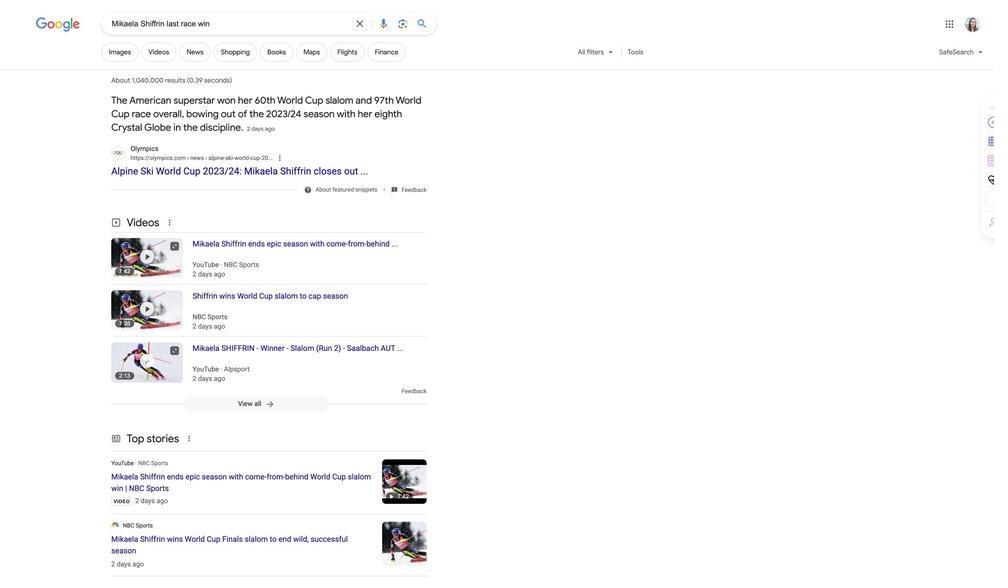 Task type: locate. For each thing, give the bounding box(es) containing it.
heading
[[111, 94, 427, 144], [183, 238, 427, 279], [183, 291, 427, 331], [183, 343, 427, 383], [111, 472, 375, 495], [111, 534, 375, 557]]

None text field
[[186, 155, 273, 162]]

google image
[[36, 17, 80, 32]]

None search field
[[0, 12, 437, 35]]

search by image image
[[397, 18, 409, 30]]

search by voice image
[[378, 18, 390, 30]]

None text field
[[131, 154, 273, 163]]



Task type: describe. For each thing, give the bounding box(es) containing it.
Search text field
[[112, 18, 349, 30]]

7 minutes, 42 seconds element
[[386, 493, 413, 502]]



Task type: vqa. For each thing, say whether or not it's contained in the screenshot.
search box
yes



